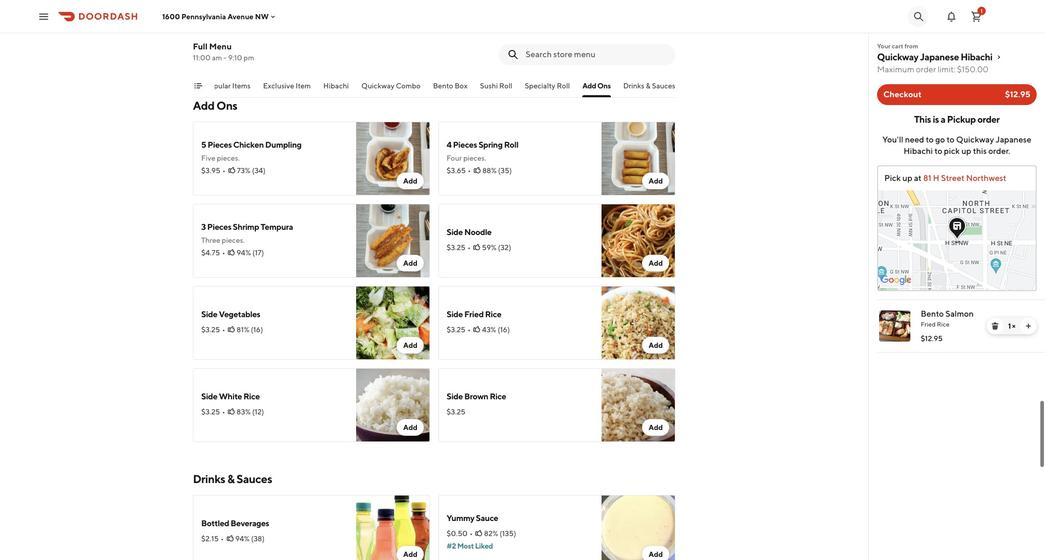 Task type: describe. For each thing, give the bounding box(es) containing it.
0 horizontal spatial to
[[926, 135, 934, 145]]

bottled
[[201, 518, 229, 528]]

items
[[232, 82, 251, 90]]

popular items button
[[205, 81, 251, 97]]

0 vertical spatial japanese
[[920, 51, 959, 62]]

1 horizontal spatial drinks & sauces
[[623, 82, 675, 90]]

2 horizontal spatial hibachi
[[961, 51, 993, 62]]

81%
[[237, 326, 249, 334]]

three
[[201, 236, 220, 244]]

map region
[[790, 119, 1045, 385]]

rice for side brown rice
[[490, 392, 506, 401]]

& inside button
[[646, 82, 651, 90]]

1600 pennsylvania avenue nw
[[162, 12, 269, 21]]

side for side vegetables
[[201, 309, 217, 319]]

roll inside 4 pieces spring roll four pieces.
[[504, 140, 519, 150]]

#2 most liked
[[447, 542, 493, 550]]

1 button
[[966, 6, 987, 27]]

#2
[[447, 542, 456, 550]]

nw
[[255, 12, 269, 21]]

street
[[941, 173, 965, 183]]

open menu image
[[37, 10, 50, 23]]

add for side brown rice
[[649, 423, 663, 432]]

add for side vegetables
[[403, 341, 418, 349]]

side brown rice image
[[602, 368, 675, 442]]

2 roll, from the left
[[480, 27, 493, 35]]

43% (16)
[[482, 326, 510, 334]]

your cart from
[[877, 42, 918, 50]]

1 for 1
[[981, 8, 983, 14]]

dancing shrimp roll image
[[602, 0, 675, 69]]

(17)
[[252, 249, 264, 257]]

82%
[[484, 529, 498, 538]]

• right $3.65
[[468, 166, 471, 175]]

exclusive
[[263, 82, 294, 90]]

yummy sauce image
[[602, 495, 675, 560]]

add for side fried rice
[[649, 341, 663, 349]]

this
[[914, 114, 931, 125]]

pieces. for chicken
[[217, 154, 240, 162]]

$3.65
[[447, 166, 466, 175]]

1 vertical spatial ons
[[216, 99, 237, 112]]

box
[[455, 82, 468, 90]]

$0.50 •
[[447, 529, 473, 538]]

from
[[905, 42, 918, 50]]

roll inside specialty roll button
[[557, 82, 570, 90]]

you'll
[[883, 135, 903, 145]]

1 vertical spatial $12.95
[[921, 334, 943, 343]]

quickway japanese hibachi link
[[877, 51, 1037, 63]]

fried inside bento salmon fried rice
[[921, 320, 936, 328]]

hibachi button
[[323, 81, 349, 97]]

exclusive item
[[263, 82, 311, 90]]

• for side white rice
[[222, 408, 225, 416]]

beverages
[[231, 518, 269, 528]]

$2.15
[[201, 535, 219, 543]]

order.
[[989, 146, 1010, 156]]

59%
[[482, 243, 497, 252]]

$2.15 •
[[201, 535, 224, 543]]

94% for 94% (17)
[[237, 249, 251, 257]]

4 pieces spring roll four pieces.
[[447, 140, 519, 162]]

• right $3.95
[[222, 166, 226, 175]]

94% for 94% (38)
[[235, 535, 250, 543]]

pieces for 5
[[208, 140, 232, 150]]

meat.
[[294, 27, 312, 35]]

tempura
[[261, 222, 293, 232]]

side vegetables
[[201, 309, 260, 319]]

$3.25 for noodle
[[447, 243, 466, 252]]

up inside you'll need to go to quickway japanese hibachi to pick up this order.
[[962, 146, 971, 156]]

four
[[447, 154, 462, 162]]

n
[[221, 13, 226, 23]]

2 spicy from the left
[[494, 27, 511, 35]]

add button for side white rice
[[397, 419, 424, 436]]

73% (34)
[[237, 166, 266, 175]]

sauces inside button
[[652, 82, 675, 90]]

brown
[[464, 392, 488, 401]]

• for bottled beverages
[[221, 535, 224, 543]]

rice for side white rice
[[243, 392, 260, 401]]

roll, inside rock n roll spicy salmon roll, spicy crab meat. $9.95
[[246, 27, 258, 35]]

$3.95
[[201, 166, 220, 175]]

maximum order limit: $150.00
[[877, 64, 989, 74]]

$3.25 • for fried
[[447, 326, 471, 334]]

(34)
[[252, 166, 266, 175]]

$3.65 •
[[447, 166, 471, 175]]

remove item from cart image
[[991, 322, 999, 330]]

2 horizontal spatial to
[[947, 135, 955, 145]]

add button for bottled beverages
[[397, 546, 424, 560]]

sushi roll
[[480, 82, 512, 90]]

$4.75
[[201, 249, 220, 257]]

drinks inside button
[[623, 82, 644, 90]]

avenue
[[228, 12, 254, 21]]

$3.25 • for noodle
[[447, 243, 471, 252]]

side for side noodle
[[447, 227, 463, 237]]

japanese inside you'll need to go to quickway japanese hibachi to pick up this order.
[[996, 135, 1032, 145]]

0 vertical spatial add ons
[[583, 82, 611, 90]]

82% (135)
[[484, 529, 516, 538]]

side vegetables image
[[356, 286, 430, 360]]

cart
[[892, 42, 903, 50]]

0 horizontal spatial drinks
[[193, 472, 225, 486]]

rock
[[201, 13, 220, 23]]

add button for side vegetables
[[397, 337, 424, 354]]

pick
[[885, 173, 901, 183]]

quickway combo
[[361, 82, 421, 90]]

bento for box
[[433, 82, 453, 90]]

3
[[201, 222, 206, 232]]

pennsylvania
[[181, 12, 226, 21]]

side white rice
[[201, 392, 260, 401]]

1 horizontal spatial to
[[935, 146, 942, 156]]

salmon
[[221, 27, 244, 35]]

add button for yummy sauce
[[642, 546, 669, 560]]

maximum
[[877, 64, 914, 74]]

$3.25 for fried
[[447, 326, 466, 334]]

73%
[[237, 166, 251, 175]]

pickup
[[947, 114, 976, 125]]

at
[[914, 173, 922, 183]]

0 horizontal spatial fried
[[464, 309, 484, 319]]

add for side white rice
[[403, 423, 418, 432]]

go
[[935, 135, 945, 145]]

×
[[1012, 322, 1016, 330]]

hibachi inside you'll need to go to quickway japanese hibachi to pick up this order.
[[904, 146, 933, 156]]

exclusive item button
[[263, 81, 311, 97]]

1 vertical spatial add ons
[[193, 99, 237, 112]]

popular
[[205, 82, 231, 90]]

most
[[457, 542, 474, 550]]

full menu 11:00 am - 9:10 pm
[[193, 42, 254, 62]]

1600
[[162, 12, 180, 21]]

1 vertical spatial up
[[903, 173, 912, 183]]

full
[[193, 42, 208, 51]]

am
[[212, 54, 222, 62]]

add button for side fried rice
[[642, 337, 669, 354]]

$9.95
[[201, 40, 221, 48]]

94% (38)
[[235, 535, 265, 543]]

northwest
[[966, 173, 1007, 183]]

1 vertical spatial hibachi
[[323, 82, 349, 90]]

$3.25 for white
[[201, 408, 220, 416]]

quickway japanese hibachi
[[877, 51, 993, 62]]

1 items, open order cart image
[[970, 10, 983, 23]]

1 horizontal spatial $12.95
[[1005, 89, 1031, 99]]

side fried rice
[[447, 309, 502, 319]]

4
[[447, 140, 452, 150]]

5
[[201, 140, 206, 150]]

88% (35)
[[482, 166, 512, 175]]

83% (12)
[[237, 408, 264, 416]]

1 ×
[[1008, 322, 1016, 330]]

shrimp.
[[512, 27, 537, 35]]

(12)
[[252, 408, 264, 416]]

side for side fried rice
[[447, 309, 463, 319]]

5 pieces chicken dumpling five pieces.
[[201, 140, 302, 162]]

pieces for 4
[[453, 140, 477, 150]]

81 h street northwest link
[[922, 173, 1007, 183]]



Task type: vqa. For each thing, say whether or not it's contained in the screenshot.
See for In Stock Essentials
no



Task type: locate. For each thing, give the bounding box(es) containing it.
drinks up bottled
[[193, 472, 225, 486]]

1 vertical spatial fried
[[921, 320, 936, 328]]

add one to cart image
[[1024, 322, 1033, 330]]

0 vertical spatial order
[[916, 64, 936, 74]]

(16) right 43%
[[498, 326, 510, 334]]

white
[[219, 392, 242, 401]]

roll inside sushi roll button
[[499, 82, 512, 90]]

drinks & sauces button
[[623, 81, 675, 97]]

1 horizontal spatial sauces
[[652, 82, 675, 90]]

roll, right california
[[480, 27, 493, 35]]

side
[[447, 227, 463, 237], [201, 309, 217, 319], [447, 309, 463, 319], [201, 392, 217, 401], [447, 392, 463, 401]]

0 horizontal spatial $12.95
[[921, 334, 943, 343]]

$3.25 • for white
[[201, 408, 225, 416]]

94% left (17)
[[237, 249, 251, 257]]

81
[[923, 173, 932, 183]]

pick
[[944, 146, 960, 156]]

0 horizontal spatial &
[[227, 472, 234, 486]]

0 vertical spatial fried
[[464, 309, 484, 319]]

spicy
[[259, 27, 276, 35], [494, 27, 511, 35]]

dumpling
[[265, 140, 302, 150]]

1 vertical spatial quickway
[[361, 82, 395, 90]]

0 horizontal spatial spicy
[[259, 27, 276, 35]]

yummy
[[447, 513, 474, 523]]

0 horizontal spatial sauces
[[236, 472, 272, 486]]

pieces. up $3.95 •
[[217, 154, 240, 162]]

3 pieces shrimp tempura image
[[356, 204, 430, 278]]

1 for 1 ×
[[1008, 322, 1011, 330]]

spicy down 'nw'
[[259, 27, 276, 35]]

sushi roll button
[[480, 81, 512, 97]]

bento box
[[433, 82, 468, 90]]

add for 5 pieces chicken dumpling
[[403, 177, 418, 185]]

rice for side fried rice
[[485, 309, 502, 319]]

-
[[224, 54, 227, 62]]

1 vertical spatial 1
[[1008, 322, 1011, 330]]

side white rice image
[[356, 368, 430, 442]]

0 horizontal spatial hibachi
[[323, 82, 349, 90]]

order down quickway japanese hibachi
[[916, 64, 936, 74]]

to left "go"
[[926, 135, 934, 145]]

(16) for side fried rice
[[498, 326, 510, 334]]

•
[[222, 166, 226, 175], [468, 166, 471, 175], [468, 243, 471, 252], [222, 249, 225, 257], [222, 326, 225, 334], [468, 326, 471, 334], [222, 408, 225, 416], [470, 529, 473, 538], [221, 535, 224, 543]]

five
[[201, 154, 215, 162]]

pieces. inside 4 pieces spring roll four pieces.
[[463, 154, 486, 162]]

$3.25 for vegetables
[[201, 326, 220, 334]]

quickway down your cart from
[[877, 51, 918, 62]]

crab
[[278, 27, 292, 35]]

pieces inside 5 pieces chicken dumpling five pieces.
[[208, 140, 232, 150]]

pm
[[244, 54, 254, 62]]

&
[[646, 82, 651, 90], [227, 472, 234, 486]]

5 pieces chicken dumpling image
[[356, 122, 430, 196]]

1 horizontal spatial fried
[[921, 320, 936, 328]]

1 horizontal spatial ons
[[598, 82, 611, 90]]

1 right notification bell icon
[[981, 8, 983, 14]]

2 (16) from the left
[[498, 326, 510, 334]]

fried
[[464, 309, 484, 319], [921, 320, 936, 328]]

• down side vegetables
[[222, 326, 225, 334]]

(135)
[[500, 529, 516, 538]]

rice right brown
[[490, 392, 506, 401]]

add button for side noodle
[[642, 255, 669, 271]]

quickway
[[877, 51, 918, 62], [361, 82, 395, 90], [956, 135, 994, 145]]

0 horizontal spatial up
[[903, 173, 912, 183]]

chicken
[[233, 140, 264, 150]]

add button
[[397, 173, 424, 189], [642, 173, 669, 189], [397, 255, 424, 271], [642, 255, 669, 271], [397, 337, 424, 354], [642, 337, 669, 354], [397, 419, 424, 436], [642, 419, 669, 436], [397, 546, 424, 560], [642, 546, 669, 560]]

1 horizontal spatial 1
[[1008, 322, 1011, 330]]

(16) right 81%
[[251, 326, 263, 334]]

• right the $2.15
[[221, 535, 224, 543]]

94% (17)
[[237, 249, 264, 257]]

bento salmon image
[[879, 310, 911, 342]]

1 horizontal spatial quickway
[[877, 51, 918, 62]]

1 inside "button"
[[981, 8, 983, 14]]

• right $4.75
[[222, 249, 225, 257]]

sushi
[[480, 82, 498, 90]]

pieces. for shrimp
[[222, 236, 245, 244]]

1 vertical spatial &
[[227, 472, 234, 486]]

• for side noodle
[[468, 243, 471, 252]]

combo
[[396, 82, 421, 90]]

• up #2 most liked
[[470, 529, 473, 538]]

$3.25 • down side noodle at the top of page
[[447, 243, 471, 252]]

add button for 4 pieces spring roll
[[642, 173, 669, 189]]

ons down item search search field
[[598, 82, 611, 90]]

0 horizontal spatial order
[[916, 64, 936, 74]]

pieces. down shrimp
[[222, 236, 245, 244]]

0 horizontal spatial quickway
[[361, 82, 395, 90]]

1 vertical spatial 94%
[[235, 535, 250, 543]]

2 horizontal spatial quickway
[[956, 135, 994, 145]]

1 roll, from the left
[[246, 27, 258, 35]]

hibachi
[[961, 51, 993, 62], [323, 82, 349, 90], [904, 146, 933, 156]]

bento for salmon
[[921, 309, 944, 319]]

japanese up order. on the top right of the page
[[996, 135, 1032, 145]]

need
[[905, 135, 924, 145]]

bento
[[433, 82, 453, 90], [921, 309, 944, 319]]

1 vertical spatial japanese
[[996, 135, 1032, 145]]

pieces right 4
[[453, 140, 477, 150]]

bottled beverages
[[201, 518, 269, 528]]

quickway for quickway japanese hibachi
[[877, 51, 918, 62]]

1 horizontal spatial bento
[[921, 309, 944, 319]]

show menu categories image
[[194, 82, 202, 90]]

hibachi down need
[[904, 146, 933, 156]]

california roll, spicy shrimp.
[[447, 27, 537, 35]]

83%
[[237, 408, 251, 416]]

1 horizontal spatial add ons
[[583, 82, 611, 90]]

roll right n
[[228, 13, 242, 23]]

side noodle
[[447, 227, 492, 237]]

• down side noodle at the top of page
[[468, 243, 471, 252]]

pieces for 3
[[207, 222, 231, 232]]

0 horizontal spatial add ons
[[193, 99, 237, 112]]

side noodle image
[[602, 204, 675, 278]]

$3.25
[[447, 243, 466, 252], [201, 326, 220, 334], [447, 326, 466, 334], [201, 408, 220, 416], [447, 408, 466, 416]]

9:10
[[228, 54, 242, 62]]

add ons down item search search field
[[583, 82, 611, 90]]

fried up 43%
[[464, 309, 484, 319]]

43%
[[482, 326, 496, 334]]

quickway for quickway combo
[[361, 82, 395, 90]]

side for side brown rice
[[447, 392, 463, 401]]

drinks down item search search field
[[623, 82, 644, 90]]

• down side fried rice
[[468, 326, 471, 334]]

add for side noodle
[[649, 259, 663, 267]]

1 horizontal spatial &
[[646, 82, 651, 90]]

hibachi right 'item'
[[323, 82, 349, 90]]

add button for 3 pieces shrimp tempura
[[397, 255, 424, 271]]

0 horizontal spatial bento
[[433, 82, 453, 90]]

side brown rice
[[447, 392, 506, 401]]

• down white
[[222, 408, 225, 416]]

0 horizontal spatial japanese
[[920, 51, 959, 62]]

0 horizontal spatial 1
[[981, 8, 983, 14]]

$3.25 down side fried rice
[[447, 326, 466, 334]]

$3.25 down brown
[[447, 408, 466, 416]]

bento inside button
[[433, 82, 453, 90]]

rice inside bento salmon fried rice
[[937, 320, 950, 328]]

$3.25 • for vegetables
[[201, 326, 225, 334]]

• for yummy sauce
[[470, 529, 473, 538]]

1 horizontal spatial up
[[962, 146, 971, 156]]

notification bell image
[[945, 10, 958, 23]]

a
[[941, 114, 946, 125]]

order right pickup
[[978, 114, 1000, 125]]

your
[[877, 42, 891, 50]]

to down "go"
[[935, 146, 942, 156]]

0 vertical spatial quickway
[[877, 51, 918, 62]]

1 left × at the right bottom of page
[[1008, 322, 1011, 330]]

(16)
[[251, 326, 263, 334], [498, 326, 510, 334]]

(16) for side vegetables
[[251, 326, 263, 334]]

0 horizontal spatial (16)
[[251, 326, 263, 334]]

0 vertical spatial sauces
[[652, 82, 675, 90]]

$3.25 down side noodle at the top of page
[[447, 243, 466, 252]]

quickway inside button
[[361, 82, 395, 90]]

• for side fried rice
[[468, 326, 471, 334]]

rice up 43% (16) at the left bottom of the page
[[485, 309, 502, 319]]

$3.25 • down white
[[201, 408, 225, 416]]

bento left salmon
[[921, 309, 944, 319]]

0 horizontal spatial ons
[[216, 99, 237, 112]]

roll inside rock n roll spicy salmon roll, spicy crab meat. $9.95
[[228, 13, 242, 23]]

0 vertical spatial hibachi
[[961, 51, 993, 62]]

11:00
[[193, 54, 211, 62]]

add ons
[[583, 82, 611, 90], [193, 99, 237, 112]]

add button for 5 pieces chicken dumpling
[[397, 173, 424, 189]]

$3.25 • down side vegetables
[[201, 326, 225, 334]]

1 vertical spatial bento
[[921, 309, 944, 319]]

1 (16) from the left
[[251, 326, 263, 334]]

you'll need to go to quickway japanese hibachi to pick up this order.
[[883, 135, 1032, 156]]

pieces. for spring
[[463, 154, 486, 162]]

spicy
[[201, 27, 219, 35]]

this
[[973, 146, 987, 156]]

1 spicy from the left
[[259, 27, 276, 35]]

add for 4 pieces spring roll
[[649, 177, 663, 185]]

powered by google image
[[881, 275, 912, 285]]

quickway left combo
[[361, 82, 395, 90]]

add for 3 pieces shrimp tempura
[[403, 259, 418, 267]]

1600 pennsylvania avenue nw button
[[162, 12, 277, 21]]

add button for side brown rice
[[642, 419, 669, 436]]

specialty
[[525, 82, 555, 90]]

salmon
[[946, 309, 974, 319]]

bento box button
[[433, 81, 468, 97]]

1 horizontal spatial spicy
[[494, 27, 511, 35]]

rice down salmon
[[937, 320, 950, 328]]

1 vertical spatial sauces
[[236, 472, 272, 486]]

specialty roll button
[[525, 81, 570, 97]]

• for side vegetables
[[222, 326, 225, 334]]

0 horizontal spatial roll,
[[246, 27, 258, 35]]

(38)
[[251, 535, 265, 543]]

up left at
[[903, 173, 912, 183]]

ons down popular items button
[[216, 99, 237, 112]]

pieces.
[[217, 154, 240, 162], [463, 154, 486, 162], [222, 236, 245, 244]]

roll right sushi
[[499, 82, 512, 90]]

roll right specialty
[[557, 82, 570, 90]]

$3.25 down white
[[201, 408, 220, 416]]

rock n roll image
[[356, 0, 430, 69]]

$0.50
[[447, 529, 468, 538]]

0 vertical spatial $12.95
[[1005, 89, 1031, 99]]

pieces inside 3 pieces shrimp tempura three pieces.
[[207, 222, 231, 232]]

roll right spring
[[504, 140, 519, 150]]

0 horizontal spatial drinks & sauces
[[193, 472, 272, 486]]

pieces. inside 3 pieces shrimp tempura three pieces.
[[222, 236, 245, 244]]

pieces up three
[[207, 222, 231, 232]]

1 vertical spatial drinks
[[193, 472, 225, 486]]

1 horizontal spatial order
[[978, 114, 1000, 125]]

0 vertical spatial &
[[646, 82, 651, 90]]

1 horizontal spatial (16)
[[498, 326, 510, 334]]

add for bottled beverages
[[403, 550, 418, 558]]

fried right bento salmon image
[[921, 320, 936, 328]]

spicy inside rock n roll spicy salmon roll, spicy crab meat. $9.95
[[259, 27, 276, 35]]

bottled beverages image
[[356, 495, 430, 560]]

Item Search search field
[[526, 49, 667, 60]]

bento left box
[[433, 82, 453, 90]]

hibachi up $150.00
[[961, 51, 993, 62]]

0 vertical spatial up
[[962, 146, 971, 156]]

2 vertical spatial hibachi
[[904, 146, 933, 156]]

1 vertical spatial order
[[978, 114, 1000, 125]]

1 horizontal spatial hibachi
[[904, 146, 933, 156]]

side for side white rice
[[201, 392, 217, 401]]

0 vertical spatial 1
[[981, 8, 983, 14]]

pieces. inside 5 pieces chicken dumpling five pieces.
[[217, 154, 240, 162]]

1 horizontal spatial roll,
[[480, 27, 493, 35]]

0 vertical spatial ons
[[598, 82, 611, 90]]

is
[[933, 114, 939, 125]]

specialty roll
[[525, 82, 570, 90]]

1 horizontal spatial japanese
[[996, 135, 1032, 145]]

pieces. up 88% at the left
[[463, 154, 486, 162]]

bento inside bento salmon fried rice
[[921, 309, 944, 319]]

pieces right 5
[[208, 140, 232, 150]]

94% left (38)
[[235, 535, 250, 543]]

spring
[[479, 140, 503, 150]]

1 vertical spatial drinks & sauces
[[193, 472, 272, 486]]

quickway up this
[[956, 135, 994, 145]]

sauce
[[476, 513, 498, 523]]

to right "go"
[[947, 135, 955, 145]]

4 pieces spring roll image
[[602, 122, 675, 196]]

$12.95
[[1005, 89, 1031, 99], [921, 334, 943, 343]]

0 vertical spatial bento
[[433, 82, 453, 90]]

$3.25 • down side fried rice
[[447, 326, 471, 334]]

81% (16)
[[237, 326, 263, 334]]

japanese up maximum order limit: $150.00
[[920, 51, 959, 62]]

1 horizontal spatial drinks
[[623, 82, 644, 90]]

add ons down popular
[[193, 99, 237, 112]]

0 vertical spatial 94%
[[237, 249, 251, 257]]

vegetables
[[219, 309, 260, 319]]

rice up 83% (12)
[[243, 392, 260, 401]]

noodle
[[464, 227, 492, 237]]

2 vertical spatial quickway
[[956, 135, 994, 145]]

shrimp
[[233, 222, 259, 232]]

limit:
[[938, 64, 956, 74]]

0 vertical spatial drinks & sauces
[[623, 82, 675, 90]]

side fried rice image
[[602, 286, 675, 360]]

this is a pickup order
[[914, 114, 1000, 125]]

up left this
[[962, 146, 971, 156]]

pieces inside 4 pieces spring roll four pieces.
[[453, 140, 477, 150]]

roll, down 'nw'
[[246, 27, 258, 35]]

add for yummy sauce
[[649, 550, 663, 558]]

spicy left shrimp.
[[494, 27, 511, 35]]

quickway inside you'll need to go to quickway japanese hibachi to pick up this order.
[[956, 135, 994, 145]]

$3.25 down side vegetables
[[201, 326, 220, 334]]

(35)
[[498, 166, 512, 175]]

0 vertical spatial drinks
[[623, 82, 644, 90]]



